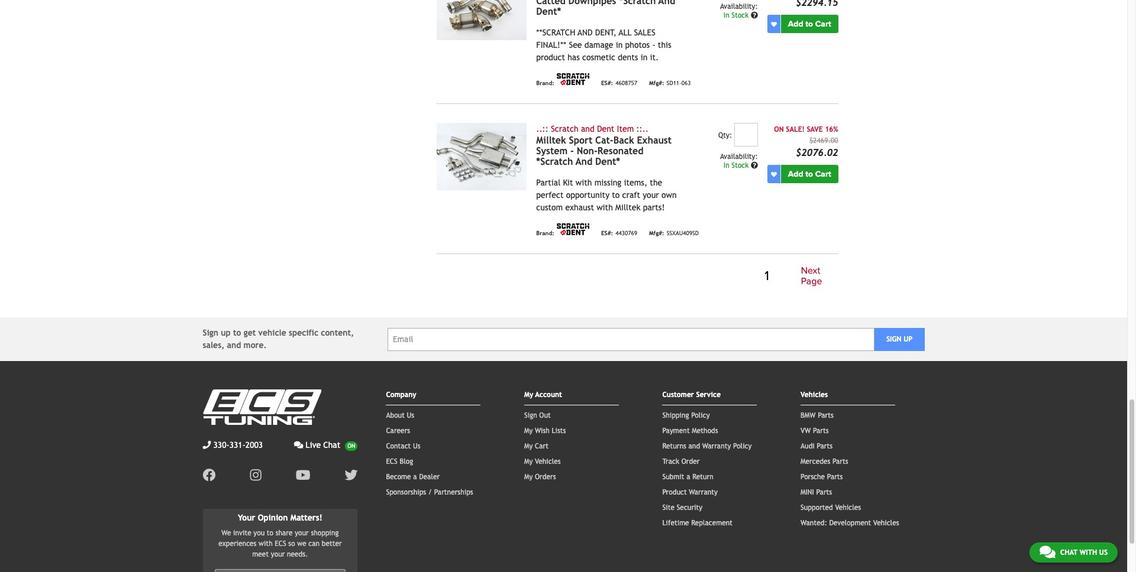 Task type: vqa. For each thing, say whether or not it's contained in the screenshot.
the textile, in the bottom of the page
no



Task type: locate. For each thing, give the bounding box(es) containing it.
brand: for product
[[536, 80, 555, 86]]

and inside scratch and dent item milltek sport cat-back exhaust system - non-resonated *scratch and dent*
[[581, 124, 595, 134]]

0 vertical spatial brand:
[[536, 80, 555, 86]]

es#: 4608757
[[601, 80, 637, 86]]

track order link
[[663, 458, 700, 467]]

1 vertical spatial ecs
[[275, 540, 286, 549]]

0 vertical spatial your
[[643, 191, 659, 200]]

4608757
[[616, 80, 637, 86]]

1 vertical spatial brand:
[[536, 230, 555, 237]]

comments image for live
[[294, 442, 303, 450]]

1 horizontal spatial up
[[904, 336, 913, 344]]

missing
[[595, 178, 622, 188]]

0 vertical spatial -
[[652, 40, 656, 50]]

contact
[[386, 443, 411, 451]]

es#: left 4430769 at right top
[[601, 230, 613, 237]]

returns and warranty policy
[[663, 443, 752, 451]]

final!**
[[536, 40, 567, 50]]

0 vertical spatial us
[[407, 412, 414, 420]]

and for returns and warranty policy
[[689, 443, 700, 451]]

1 add to cart from the top
[[788, 19, 831, 29]]

1 horizontal spatial chat
[[1061, 549, 1078, 558]]

milltek down scratch
[[536, 135, 566, 146]]

cosmetic
[[582, 53, 615, 62]]

us
[[407, 412, 414, 420], [413, 443, 421, 451], [1099, 549, 1108, 558]]

1 scratch & dent - corporate logo image from the top
[[557, 74, 589, 85]]

up inside button
[[904, 336, 913, 344]]

needs.
[[287, 551, 308, 559]]

1 in stock from the top
[[724, 11, 751, 20]]

warranty down return
[[689, 489, 718, 497]]

wanted: development vehicles
[[801, 520, 899, 528]]

kit
[[563, 178, 573, 188]]

1 vertical spatial us
[[413, 443, 421, 451]]

2 es#: from the top
[[601, 230, 613, 237]]

parts for audi parts
[[817, 443, 833, 451]]

0 vertical spatial milltek
[[536, 135, 566, 146]]

2 scratch & dent - corporate logo image from the top
[[557, 224, 589, 236]]

2 add to cart button from the top
[[781, 165, 838, 184]]

331-
[[229, 441, 246, 451]]

mercedes
[[801, 458, 831, 467]]

invite
[[233, 530, 251, 538]]

0 horizontal spatial chat
[[323, 441, 340, 451]]

parts down the "mercedes parts"
[[827, 474, 843, 482]]

es#4430769 - ssxau409sd - milltek sport cat-back exhaust system - non-resonated *scratch and dent* - partial kit with missing items, the perfect opportunity to craft your own custom exhaust with milltek parts! - scratch & dent - audi image
[[437, 123, 527, 191]]

track
[[663, 458, 679, 467]]

1 vertical spatial your
[[295, 530, 309, 538]]

my cart link
[[524, 443, 549, 451]]

Email email field
[[388, 328, 875, 351]]

to left get
[[233, 329, 241, 338]]

1
[[765, 268, 769, 284]]

my for my orders
[[524, 474, 533, 482]]

1 horizontal spatial ecs
[[386, 458, 398, 467]]

- for this
[[652, 40, 656, 50]]

1 horizontal spatial and
[[581, 124, 595, 134]]

1 vertical spatial -
[[571, 146, 574, 157]]

your up 'parts!'
[[643, 191, 659, 200]]

0 vertical spatial mfg#:
[[649, 80, 664, 86]]

with inside the we invite you to share your shopping experiences with ecs so we can better meet your needs.
[[259, 540, 273, 549]]

0 horizontal spatial -
[[571, 146, 574, 157]]

scratch and dent item milltek sport cat-back exhaust system - non-resonated *scratch and dent*
[[536, 124, 672, 168]]

blog
[[400, 458, 413, 467]]

None number field
[[734, 123, 758, 147]]

dent,
[[595, 28, 617, 37]]

1 vertical spatial mfg#:
[[649, 230, 664, 237]]

to down missing
[[612, 191, 620, 200]]

1 horizontal spatial sign
[[524, 412, 537, 420]]

2 horizontal spatial your
[[643, 191, 659, 200]]

in down all
[[616, 40, 623, 50]]

mfg#: left sd11-
[[649, 80, 664, 86]]

1 vertical spatial and
[[227, 341, 241, 351]]

1 add to cart button from the top
[[781, 15, 838, 33]]

2 question circle image from the top
[[751, 162, 758, 169]]

ecs tuning image
[[203, 390, 321, 426]]

add to cart
[[788, 19, 831, 29], [788, 169, 831, 179]]

mini
[[801, 489, 814, 497]]

submit a return
[[663, 474, 714, 482]]

comments image
[[294, 442, 303, 450], [1040, 546, 1056, 560]]

my up my vehicles
[[524, 443, 533, 451]]

1 vertical spatial scratch & dent - corporate logo image
[[557, 224, 589, 236]]

customer service
[[663, 391, 721, 400]]

0 horizontal spatial policy
[[691, 412, 710, 420]]

my wish lists link
[[524, 428, 566, 436]]

about us link
[[386, 412, 414, 420]]

brand: down the product
[[536, 80, 555, 86]]

2 brand: from the top
[[536, 230, 555, 237]]

my down my cart at the bottom left of page
[[524, 458, 533, 467]]

to inside the sign up to get vehicle specific content, sales, and more.
[[233, 329, 241, 338]]

in left it.
[[641, 53, 648, 62]]

scratch & dent - corporate logo image
[[557, 74, 589, 85], [557, 224, 589, 236]]

warranty down methods at right bottom
[[702, 443, 731, 451]]

es#:
[[601, 80, 613, 86], [601, 230, 613, 237]]

parts up the "mercedes parts"
[[817, 443, 833, 451]]

2 add from the top
[[788, 169, 804, 179]]

1 horizontal spatial in
[[641, 53, 648, 62]]

- inside **scratch and dent, all sales final!**  see damage in photos - this product has cosmetic dents in it.
[[652, 40, 656, 50]]

scratch & dent - corporate logo image for has
[[557, 74, 589, 85]]

vehicles right development
[[873, 520, 899, 528]]

mfg#:
[[649, 80, 664, 86], [649, 230, 664, 237]]

2 mfg#: from the top
[[649, 230, 664, 237]]

0 vertical spatial comments image
[[294, 442, 303, 450]]

brand: down the custom
[[536, 230, 555, 237]]

add to cart right add to wish list image
[[788, 19, 831, 29]]

your up the we
[[295, 530, 309, 538]]

1 vertical spatial stock
[[732, 162, 749, 170]]

1 horizontal spatial your
[[295, 530, 309, 538]]

add
[[788, 19, 804, 29], [788, 169, 804, 179]]

mfg#: ssxau409sd
[[649, 230, 699, 237]]

add to cart down $2076.02
[[788, 169, 831, 179]]

330-331-2003
[[213, 441, 263, 451]]

add for add to wish list image
[[788, 19, 804, 29]]

1 horizontal spatial milltek
[[616, 203, 641, 213]]

1 horizontal spatial policy
[[733, 443, 752, 451]]

next
[[801, 265, 820, 277]]

0 vertical spatial scratch & dent - corporate logo image
[[557, 74, 589, 85]]

3 my from the top
[[524, 443, 533, 451]]

063
[[682, 80, 691, 86]]

see
[[569, 40, 582, 50]]

parts up porsche parts
[[833, 458, 848, 467]]

2 vertical spatial us
[[1099, 549, 1108, 558]]

facebook logo image
[[203, 470, 216, 483]]

2 in from the top
[[724, 162, 730, 170]]

1 stock from the top
[[732, 11, 749, 20]]

add to wish list image
[[771, 21, 777, 27]]

- inside scratch and dent item milltek sport cat-back exhaust system - non-resonated *scratch and dent*
[[571, 146, 574, 157]]

parts down porsche parts
[[816, 489, 832, 497]]

parts right the vw
[[813, 428, 829, 436]]

better
[[322, 540, 342, 549]]

can
[[309, 540, 320, 549]]

wanted: development vehicles link
[[801, 520, 899, 528]]

stock for first question circle icon from the bottom
[[732, 162, 749, 170]]

5 my from the top
[[524, 474, 533, 482]]

ecs left so
[[275, 540, 286, 549]]

cart right add to wish list image
[[815, 19, 831, 29]]

1 mfg#: from the top
[[649, 80, 664, 86]]

2 add to cart from the top
[[788, 169, 831, 179]]

0 vertical spatial availability:
[[720, 2, 758, 11]]

parts right bmw
[[818, 412, 834, 420]]

account
[[535, 391, 562, 400]]

1 add from the top
[[788, 19, 804, 29]]

0 vertical spatial chat
[[323, 441, 340, 451]]

0 vertical spatial in
[[616, 40, 623, 50]]

sign out link
[[524, 412, 551, 420]]

sign inside button
[[887, 336, 902, 344]]

parts for bmw parts
[[818, 412, 834, 420]]

2 horizontal spatial and
[[689, 443, 700, 451]]

0 vertical spatial policy
[[691, 412, 710, 420]]

submit a return link
[[663, 474, 714, 482]]

2 horizontal spatial sign
[[887, 336, 902, 344]]

comments image left chat with us
[[1040, 546, 1056, 560]]

1 es#: from the top
[[601, 80, 613, 86]]

so
[[288, 540, 295, 549]]

more.
[[244, 341, 267, 351]]

0 horizontal spatial in
[[616, 40, 623, 50]]

1 vertical spatial chat
[[1061, 549, 1078, 558]]

cart for "add to cart" button corresponding to add to wish list icon
[[815, 169, 831, 179]]

- left this
[[652, 40, 656, 50]]

and up sport
[[581, 124, 595, 134]]

paginated product list navigation navigation
[[437, 264, 838, 290]]

my left orders
[[524, 474, 533, 482]]

1 vertical spatial add
[[788, 169, 804, 179]]

0 vertical spatial in stock
[[724, 11, 751, 20]]

add right add to wish list image
[[788, 19, 804, 29]]

0 horizontal spatial a
[[413, 474, 417, 482]]

dents
[[618, 53, 638, 62]]

0 horizontal spatial comments image
[[294, 442, 303, 450]]

product
[[536, 53, 565, 62]]

brand: for custom
[[536, 230, 555, 237]]

your
[[643, 191, 659, 200], [295, 530, 309, 538], [271, 551, 285, 559]]

0 vertical spatial question circle image
[[751, 12, 758, 19]]

sign for sign up to get vehicle specific content, sales, and more.
[[203, 329, 218, 338]]

a left return
[[687, 474, 690, 482]]

1 vertical spatial milltek
[[616, 203, 641, 213]]

add to cart button
[[781, 15, 838, 33], [781, 165, 838, 184]]

partnerships
[[434, 489, 473, 497]]

in
[[724, 11, 730, 20], [724, 162, 730, 170]]

1 brand: from the top
[[536, 80, 555, 86]]

1 vertical spatial question circle image
[[751, 162, 758, 169]]

become a dealer
[[386, 474, 440, 482]]

0 horizontal spatial sign
[[203, 329, 218, 338]]

0 vertical spatial cart
[[815, 19, 831, 29]]

chat
[[323, 441, 340, 451], [1061, 549, 1078, 558]]

0 vertical spatial add to cart button
[[781, 15, 838, 33]]

0 vertical spatial es#:
[[601, 80, 613, 86]]

parts for vw parts
[[813, 428, 829, 436]]

sign
[[203, 329, 218, 338], [887, 336, 902, 344], [524, 412, 537, 420]]

1 horizontal spatial a
[[687, 474, 690, 482]]

0 horizontal spatial ecs
[[275, 540, 286, 549]]

scratch & dent - corporate logo image down 'exhaust'
[[557, 224, 589, 236]]

1 vertical spatial es#:
[[601, 230, 613, 237]]

0 horizontal spatial and
[[227, 341, 241, 351]]

my left the account
[[524, 391, 533, 400]]

2 vertical spatial and
[[689, 443, 700, 451]]

comments image for chat
[[1040, 546, 1056, 560]]

0 vertical spatial add to cart
[[788, 19, 831, 29]]

warranty
[[702, 443, 731, 451], [689, 489, 718, 497]]

0 vertical spatial add
[[788, 19, 804, 29]]

in stock for first question circle icon from the bottom
[[724, 162, 751, 170]]

1 vertical spatial in stock
[[724, 162, 751, 170]]

1 availability: from the top
[[720, 2, 758, 11]]

add right add to wish list icon
[[788, 169, 804, 179]]

my orders
[[524, 474, 556, 482]]

2 in stock from the top
[[724, 162, 751, 170]]

0 vertical spatial and
[[581, 124, 595, 134]]

damage
[[585, 40, 613, 50]]

question circle image
[[751, 12, 758, 19], [751, 162, 758, 169]]

sign for sign out
[[524, 412, 537, 420]]

to right you on the bottom left of page
[[267, 530, 273, 538]]

sd11-
[[667, 80, 682, 86]]

scratch
[[551, 124, 579, 134]]

and up order
[[689, 443, 700, 451]]

4 my from the top
[[524, 458, 533, 467]]

0 vertical spatial warranty
[[702, 443, 731, 451]]

2 stock from the top
[[732, 162, 749, 170]]

experiences
[[218, 540, 257, 549]]

milltek down craft
[[616, 203, 641, 213]]

1 a from the left
[[413, 474, 417, 482]]

2 vertical spatial your
[[271, 551, 285, 559]]

and right sales,
[[227, 341, 241, 351]]

0 vertical spatial stock
[[732, 11, 749, 20]]

1 vertical spatial availability:
[[720, 153, 758, 161]]

es#: left 4608757
[[601, 80, 613, 86]]

1 vertical spatial add to cart
[[788, 169, 831, 179]]

1 vertical spatial comments image
[[1040, 546, 1056, 560]]

1 vertical spatial in
[[641, 53, 648, 62]]

cart down $2076.02
[[815, 169, 831, 179]]

ecs left the blog
[[386, 458, 398, 467]]

porsche parts link
[[801, 474, 843, 482]]

sign inside the sign up to get vehicle specific content, sales, and more.
[[203, 329, 218, 338]]

1 horizontal spatial comments image
[[1040, 546, 1056, 560]]

opinion
[[258, 514, 288, 523]]

2 availability: from the top
[[720, 153, 758, 161]]

1 in from the top
[[724, 11, 730, 20]]

es#: for cosmetic
[[601, 80, 613, 86]]

bmw parts
[[801, 412, 834, 420]]

comments image inside chat with us link
[[1040, 546, 1056, 560]]

mfg#: down 'parts!'
[[649, 230, 664, 237]]

2 vertical spatial cart
[[535, 443, 549, 451]]

chat with us link
[[1030, 543, 1118, 563]]

2 my from the top
[[524, 428, 533, 436]]

0 horizontal spatial milltek
[[536, 135, 566, 146]]

comments image inside the live chat link
[[294, 442, 303, 450]]

add to cart button down $2076.02
[[781, 165, 838, 184]]

1 my from the top
[[524, 391, 533, 400]]

to inside the we invite you to share your shopping experiences with ecs so we can better meet your needs.
[[267, 530, 273, 538]]

up for sign up
[[904, 336, 913, 344]]

photos
[[625, 40, 650, 50]]

ecs
[[386, 458, 398, 467], [275, 540, 286, 549]]

content,
[[321, 329, 354, 338]]

- left non-
[[571, 146, 574, 157]]

1 vertical spatial in
[[724, 162, 730, 170]]

a left dealer
[[413, 474, 417, 482]]

up inside the sign up to get vehicle specific content, sales, and more.
[[221, 329, 231, 338]]

1 vertical spatial add to cart button
[[781, 165, 838, 184]]

returns
[[663, 443, 686, 451]]

2 a from the left
[[687, 474, 690, 482]]

and
[[581, 124, 595, 134], [227, 341, 241, 351], [689, 443, 700, 451]]

sponsorships / partnerships
[[386, 489, 473, 497]]

your right meet
[[271, 551, 285, 559]]

add to cart button right add to wish list image
[[781, 15, 838, 33]]

shopping
[[311, 530, 339, 538]]

partial kit with missing items, the perfect opportunity to craft your own custom exhaust with milltek parts!
[[536, 178, 677, 213]]

0 horizontal spatial up
[[221, 329, 231, 338]]

shipping
[[663, 412, 689, 420]]

my left wish
[[524, 428, 533, 436]]

comments image left live
[[294, 442, 303, 450]]

scratch & dent - corporate logo image down has
[[557, 74, 589, 85]]

cart down wish
[[535, 443, 549, 451]]

0 vertical spatial in
[[724, 11, 730, 20]]

1 horizontal spatial -
[[652, 40, 656, 50]]

1 vertical spatial cart
[[815, 169, 831, 179]]



Task type: describe. For each thing, give the bounding box(es) containing it.
and for scratch and dent item milltek sport cat-back exhaust system - non-resonated *scratch and dent*
[[581, 124, 595, 134]]

sponsorships
[[386, 489, 426, 497]]

methods
[[692, 428, 718, 436]]

company
[[386, 391, 417, 400]]

the
[[650, 178, 662, 188]]

us for about us
[[407, 412, 414, 420]]

dent*
[[595, 156, 620, 168]]

vehicles up orders
[[535, 458, 561, 467]]

1 link
[[758, 267, 776, 287]]

a for become
[[413, 474, 417, 482]]

about
[[386, 412, 405, 420]]

on sale!                         save 16% $2469.00 $2076.02
[[774, 126, 838, 159]]

es#4608757 - sd11-063 - active autowerke high flow catted downpipes *scratch and dent* - **scratch and dent, all sales final!**

see damage in photos - this product has cosmetic dents in it. - scratch & dent - bmw image
[[437, 0, 527, 40]]

development
[[829, 520, 871, 528]]

/
[[428, 489, 432, 497]]

youtube logo image
[[296, 470, 310, 483]]

product warranty link
[[663, 489, 718, 497]]

wish
[[535, 428, 550, 436]]

supported
[[801, 504, 833, 513]]

330-
[[213, 441, 229, 451]]

dent
[[597, 124, 615, 134]]

bmw
[[801, 412, 816, 420]]

product
[[663, 489, 687, 497]]

custom
[[536, 203, 563, 213]]

to inside partial kit with missing items, the perfect opportunity to craft your own custom exhaust with milltek parts!
[[612, 191, 620, 200]]

$2469.00
[[810, 137, 838, 145]]

add to wish list image
[[771, 171, 777, 177]]

service
[[696, 391, 721, 400]]

share
[[276, 530, 293, 538]]

add to cart button for add to wish list icon
[[781, 165, 838, 184]]

it.
[[650, 53, 659, 62]]

you
[[253, 530, 265, 538]]

porsche
[[801, 474, 825, 482]]

audi
[[801, 443, 815, 451]]

scratch & dent - corporate logo image for exhaust
[[557, 224, 589, 236]]

parts for porsche parts
[[827, 474, 843, 482]]

to down $2076.02
[[806, 169, 813, 179]]

your inside partial kit with missing items, the perfect opportunity to craft your own custom exhaust with milltek parts!
[[643, 191, 659, 200]]

product warranty
[[663, 489, 718, 497]]

shipping policy
[[663, 412, 710, 420]]

ecs blog
[[386, 458, 413, 467]]

my for my account
[[524, 391, 533, 400]]

sign for sign up
[[887, 336, 902, 344]]

a for submit
[[687, 474, 690, 482]]

add to cart for "add to cart" button corresponding to add to wish list icon
[[788, 169, 831, 179]]

replacement
[[691, 520, 733, 528]]

item
[[617, 124, 634, 134]]

1 vertical spatial warranty
[[689, 489, 718, 497]]

mercedes parts link
[[801, 458, 848, 467]]

supported vehicles link
[[801, 504, 861, 513]]

vw parts
[[801, 428, 829, 436]]

es#: for with
[[601, 230, 613, 237]]

up for sign up to get vehicle specific content, sales, and more.
[[221, 329, 231, 338]]

mfg#: for in
[[649, 80, 664, 86]]

mfg#: for parts!
[[649, 230, 664, 237]]

1 vertical spatial policy
[[733, 443, 752, 451]]

es#: 4430769
[[601, 230, 637, 237]]

my for my wish lists
[[524, 428, 533, 436]]

customer
[[663, 391, 694, 400]]

sponsorships / partnerships link
[[386, 489, 473, 497]]

system
[[536, 146, 568, 157]]

this
[[658, 40, 672, 50]]

cart for "add to cart" button corresponding to add to wish list image
[[815, 19, 831, 29]]

get
[[244, 329, 256, 338]]

sport
[[569, 135, 593, 146]]

we
[[297, 540, 306, 549]]

us for contact us
[[413, 443, 421, 451]]

become
[[386, 474, 411, 482]]

page
[[801, 276, 822, 288]]

sign up to get vehicle specific content, sales, and more.
[[203, 329, 354, 351]]

exhaust
[[637, 135, 672, 146]]

live chat link
[[294, 440, 358, 452]]

careers
[[386, 428, 410, 436]]

live chat
[[306, 441, 340, 451]]

partial
[[536, 178, 561, 188]]

parts for mini parts
[[816, 489, 832, 497]]

payment methods
[[663, 428, 718, 436]]

vehicles up wanted: development vehicles link
[[835, 504, 861, 513]]

phone image
[[203, 442, 211, 450]]

4430769
[[616, 230, 637, 237]]

sale!
[[786, 126, 805, 134]]

wanted:
[[801, 520, 827, 528]]

stock for 1st question circle icon from the top
[[732, 11, 749, 20]]

- for non-
[[571, 146, 574, 157]]

instagram logo image
[[250, 470, 261, 483]]

milltek inside partial kit with missing items, the perfect opportunity to craft your own custom exhaust with milltek parts!
[[616, 203, 641, 213]]

milltek sport cat-back exhaust system - non-resonated *scratch and dent* link
[[536, 135, 672, 168]]

add to cart button for add to wish list image
[[781, 15, 838, 33]]

to right add to wish list image
[[806, 19, 813, 29]]

sales
[[634, 28, 656, 37]]

1 question circle image from the top
[[751, 12, 758, 19]]

my for my vehicles
[[524, 458, 533, 467]]

mini parts link
[[801, 489, 832, 497]]

and
[[578, 28, 593, 37]]

we
[[222, 530, 231, 538]]

vehicles up bmw parts in the bottom right of the page
[[801, 391, 828, 400]]

**scratch and dent, all sales final!**  see damage in photos - this product has cosmetic dents in it.
[[536, 28, 672, 62]]

twitter logo image
[[345, 470, 358, 483]]

vehicle
[[258, 329, 286, 338]]

ecs inside the we invite you to share your shopping experiences with ecs so we can better meet your needs.
[[275, 540, 286, 549]]

all
[[619, 28, 632, 37]]

sales,
[[203, 341, 225, 351]]

contact us link
[[386, 443, 421, 451]]

resonated
[[598, 146, 644, 157]]

in stock for 1st question circle icon from the top
[[724, 11, 751, 20]]

add to cart for "add to cart" button corresponding to add to wish list image
[[788, 19, 831, 29]]

mini parts
[[801, 489, 832, 497]]

porsche parts
[[801, 474, 843, 482]]

opportunity
[[566, 191, 610, 200]]

orders
[[535, 474, 556, 482]]

ssxau409sd
[[667, 230, 699, 237]]

back
[[614, 135, 634, 146]]

parts for mercedes parts
[[833, 458, 848, 467]]

site
[[663, 504, 675, 513]]

and inside the sign up to get vehicle specific content, sales, and more.
[[227, 341, 241, 351]]

my for my cart
[[524, 443, 533, 451]]

0 vertical spatial ecs
[[386, 458, 398, 467]]

audi parts link
[[801, 443, 833, 451]]

0 horizontal spatial your
[[271, 551, 285, 559]]

add for add to wish list icon
[[788, 169, 804, 179]]

sign out
[[524, 412, 551, 420]]

your opinion matters!
[[238, 514, 323, 523]]

vw
[[801, 428, 811, 436]]

next page
[[801, 265, 822, 288]]

payment methods link
[[663, 428, 718, 436]]

lifetime replacement
[[663, 520, 733, 528]]

dealer
[[419, 474, 440, 482]]

my cart
[[524, 443, 549, 451]]

in for first question circle icon from the bottom
[[724, 162, 730, 170]]

in for 1st question circle icon from the top
[[724, 11, 730, 20]]

supported vehicles
[[801, 504, 861, 513]]

milltek inside scratch and dent item milltek sport cat-back exhaust system - non-resonated *scratch and dent*
[[536, 135, 566, 146]]



